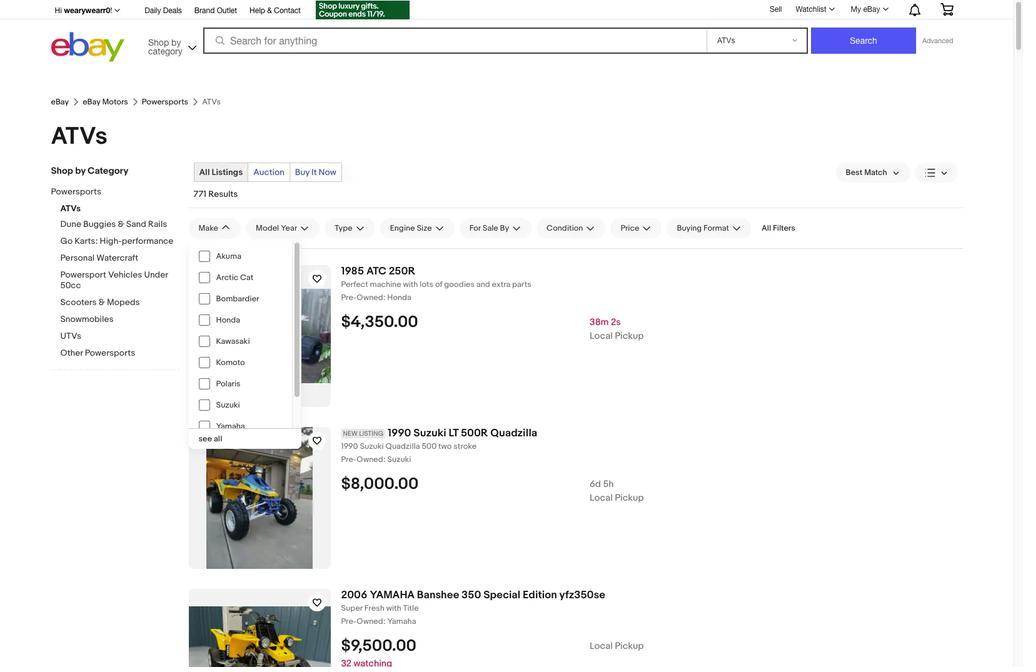 Task type: describe. For each thing, give the bounding box(es) containing it.
2006 yamaha banshee 350 special edition yfz350se super fresh with title pre-owned : yamaha
[[341, 589, 606, 627]]

: inside 1985 atc 250r perfect machine with lots of goodies and extra parts pre-owned : honda
[[383, 293, 386, 303]]

personal watercraft link
[[60, 253, 179, 265]]

dune buggies & sand rails link
[[60, 219, 179, 231]]

suzuki up $8,000.00
[[387, 455, 411, 465]]

1 vertical spatial &
[[118, 219, 124, 230]]

none submit inside banner
[[812, 28, 917, 54]]

all listings
[[199, 167, 243, 178]]

dune
[[60, 219, 81, 230]]

shop
[[51, 165, 73, 177]]

make button
[[189, 218, 241, 238]]

1985 atc 250r link
[[341, 265, 963, 278]]

local pickup
[[590, 641, 644, 653]]

motors
[[102, 97, 128, 107]]

scooters & mopeds link
[[60, 297, 179, 309]]

1990 suzuki lt 500r quadzilla image
[[206, 427, 313, 569]]

buy
[[295, 167, 310, 178]]

powersports for powersports atvs dune buggies & sand rails go karts: high-performance personal watercraft powersport vehicles under 50cc scooters & mopeds snowmobiles utvs other powersports
[[51, 186, 101, 197]]

fresh
[[365, 604, 385, 614]]

get the coupon image
[[316, 1, 410, 19]]

ebay for ebay
[[51, 97, 69, 107]]

buggies
[[83, 219, 116, 230]]

pickup for $8,000.00
[[615, 492, 644, 504]]

buy it now
[[295, 167, 337, 178]]

my ebay link
[[844, 2, 894, 17]]

0 vertical spatial powersports link
[[142, 97, 188, 107]]

suzuki up 500
[[414, 427, 447, 440]]

goodies
[[444, 280, 475, 290]]

all
[[214, 434, 222, 444]]

atvs inside powersports atvs dune buggies & sand rails go karts: high-performance personal watercraft powersport vehicles under 50cc scooters & mopeds snowmobiles utvs other powersports
[[60, 203, 81, 214]]

ebay motors link
[[83, 97, 128, 107]]

all for all filters
[[762, 223, 772, 233]]

utvs link
[[60, 331, 179, 343]]

bombardier
[[216, 294, 259, 304]]

brand
[[195, 6, 215, 15]]

none text field containing pre-owned
[[341, 617, 963, 627]]

honda inside 1985 atc 250r perfect machine with lots of goodies and extra parts pre-owned : honda
[[387, 293, 412, 303]]

all listings link
[[194, 163, 248, 181]]

go karts: high-performance link
[[60, 236, 179, 248]]

arctic
[[216, 273, 239, 283]]

utvs
[[60, 331, 81, 342]]

yamaha link
[[189, 416, 292, 437]]

listing
[[359, 430, 384, 438]]

daily deals link
[[145, 4, 182, 18]]

performance
[[122, 236, 174, 247]]

yfz350se
[[560, 589, 606, 602]]

parts
[[513, 280, 532, 290]]

ebay inside the account navigation
[[864, 5, 881, 14]]

title
[[403, 604, 419, 614]]

all for all listings
[[199, 167, 210, 178]]

38m
[[590, 316, 609, 328]]

two
[[439, 442, 452, 452]]

now
[[319, 167, 337, 178]]

powersport vehicles under 50cc link
[[60, 270, 179, 292]]

pickup for $4,350.00
[[615, 330, 644, 342]]

6d
[[590, 479, 601, 490]]

akuma
[[216, 252, 242, 262]]

rails
[[148, 219, 167, 230]]

kawasaki
[[216, 337, 250, 347]]

2006 yamaha banshee 350 special edition yfz350se link
[[341, 589, 963, 602]]

snowmobiles
[[60, 314, 114, 325]]

komoto
[[216, 358, 245, 368]]

help & contact link
[[250, 4, 301, 18]]

owned inside new listing 1990 suzuki lt 500r quadzilla 1990 suzuki quadzilla 500 two stroke pre-owned : suzuki
[[357, 455, 383, 465]]

daily deals
[[145, 6, 182, 15]]

with inside 2006 yamaha banshee 350 special edition yfz350se super fresh with title pre-owned : yamaha
[[386, 604, 402, 614]]

super
[[341, 604, 363, 614]]

ebay link
[[51, 97, 69, 107]]

3 local from the top
[[590, 641, 613, 653]]

daily
[[145, 6, 161, 15]]

make
[[199, 223, 218, 233]]

1985
[[341, 265, 364, 278]]

lots
[[420, 280, 434, 290]]

0 horizontal spatial quadzilla
[[386, 442, 420, 452]]

500
[[422, 442, 437, 452]]

category
[[88, 165, 128, 177]]

3 pickup from the top
[[615, 641, 644, 653]]

pre- inside 1985 atc 250r perfect machine with lots of goodies and extra parts pre-owned : honda
[[341, 293, 357, 303]]

0 vertical spatial 1990
[[388, 427, 411, 440]]

250r
[[389, 265, 416, 278]]

bombardier link
[[189, 288, 292, 310]]

vehicles
[[108, 270, 142, 280]]

owned inside 2006 yamaha banshee 350 special edition yfz350se super fresh with title pre-owned : yamaha
[[357, 617, 383, 627]]

$8,000.00
[[341, 475, 419, 494]]

akuma link
[[189, 246, 292, 267]]

contact
[[274, 6, 301, 15]]

komoto link
[[189, 352, 292, 374]]

2 vertical spatial powersports
[[85, 348, 135, 359]]

buy it now link
[[290, 163, 342, 181]]

perfect
[[341, 280, 368, 290]]

2006 yamaha banshee 350 special edition yfz350se image
[[189, 607, 331, 668]]

sell
[[770, 5, 782, 14]]

of
[[435, 280, 443, 290]]

advanced link
[[917, 28, 960, 53]]



Task type: locate. For each thing, give the bounding box(es) containing it.
2 horizontal spatial ebay
[[864, 5, 881, 14]]

suzuki link
[[189, 395, 292, 416]]

pre- inside 2006 yamaha banshee 350 special edition yfz350se super fresh with title pre-owned : yamaha
[[341, 617, 357, 627]]

None text field
[[341, 293, 963, 303], [341, 455, 963, 465], [341, 293, 963, 303], [341, 455, 963, 465]]

pickup down 2s
[[615, 330, 644, 342]]

pre- inside new listing 1990 suzuki lt 500r quadzilla 1990 suzuki quadzilla 500 two stroke pre-owned : suzuki
[[341, 455, 357, 465]]

yamaha down 'title'
[[387, 617, 416, 627]]

atvs up the by
[[51, 122, 108, 151]]

all inside button
[[762, 223, 772, 233]]

owned
[[357, 293, 383, 303], [357, 455, 383, 465], [357, 617, 383, 627]]

polaris link
[[189, 374, 292, 395]]

38m 2s local pickup
[[590, 316, 644, 342]]

0 vertical spatial honda
[[387, 293, 412, 303]]

1990 Suzuki Quadzilla 500 two stroke text field
[[341, 442, 963, 452]]

0 horizontal spatial all
[[199, 167, 210, 178]]

1985 atc 250r perfect machine with lots of goodies and extra parts pre-owned : honda
[[341, 265, 532, 303]]

1 horizontal spatial ebay
[[83, 97, 100, 107]]

2 pickup from the top
[[615, 492, 644, 504]]

listings
[[212, 167, 243, 178]]

2 horizontal spatial &
[[267, 6, 272, 15]]

ebay motors
[[83, 97, 128, 107]]

see all
[[199, 434, 222, 444]]

3 pre- from the top
[[341, 617, 357, 627]]

0 horizontal spatial yamaha
[[216, 422, 245, 432]]

& right "help"
[[267, 6, 272, 15]]

ebay left ebay motors link
[[51, 97, 69, 107]]

banner
[[51, 0, 963, 82]]

polaris
[[216, 379, 241, 389]]

kawasaki link
[[189, 331, 292, 352]]

edition
[[523, 589, 557, 602]]

quadzilla left 500
[[386, 442, 420, 452]]

quadzilla right 500r
[[491, 427, 538, 440]]

1 horizontal spatial all
[[762, 223, 772, 233]]

personal
[[60, 253, 95, 263]]

2 vertical spatial pickup
[[615, 641, 644, 653]]

0 horizontal spatial ebay
[[51, 97, 69, 107]]

watercraft
[[97, 253, 138, 263]]

2 : from the top
[[383, 455, 386, 465]]

local down yfz350se
[[590, 641, 613, 653]]

1 vertical spatial 1990
[[341, 442, 358, 452]]

1 local from the top
[[590, 330, 613, 342]]

yamaha up all at the left bottom
[[216, 422, 245, 432]]

new listing 1990 suzuki lt 500r quadzilla 1990 suzuki quadzilla 500 two stroke pre-owned : suzuki
[[341, 427, 538, 465]]

1 pickup from the top
[[615, 330, 644, 342]]

local down 38m
[[590, 330, 613, 342]]

local for $8,000.00
[[590, 492, 613, 504]]

powersports right the motors
[[142, 97, 188, 107]]

0 vertical spatial pre-
[[341, 293, 357, 303]]

suzuki down listing
[[360, 442, 384, 452]]

2 vertical spatial &
[[99, 297, 105, 308]]

1 : from the top
[[383, 293, 386, 303]]

honda down machine
[[387, 293, 412, 303]]

atvs
[[51, 122, 108, 151], [60, 203, 81, 214]]

special
[[484, 589, 521, 602]]

6d 5h local pickup
[[590, 479, 644, 504]]

2006
[[341, 589, 368, 602]]

: down machine
[[383, 293, 386, 303]]

pre- down new
[[341, 455, 357, 465]]

0 vertical spatial quadzilla
[[491, 427, 538, 440]]

powersports
[[142, 97, 188, 107], [51, 186, 101, 197], [85, 348, 135, 359]]

1 vertical spatial local
[[590, 492, 613, 504]]

powersports for powersports
[[142, 97, 188, 107]]

atvs up dune
[[60, 203, 81, 214]]

500r
[[461, 427, 488, 440]]

50cc
[[60, 280, 81, 291]]

and
[[477, 280, 490, 290]]

&
[[267, 6, 272, 15], [118, 219, 124, 230], [99, 297, 105, 308]]

owned down perfect
[[357, 293, 383, 303]]

1 horizontal spatial with
[[403, 280, 418, 290]]

1 horizontal spatial quadzilla
[[491, 427, 538, 440]]

local
[[590, 330, 613, 342], [590, 492, 613, 504], [590, 641, 613, 653]]

1 vertical spatial atvs
[[60, 203, 81, 214]]

my
[[851, 5, 862, 14]]

1 vertical spatial yamaha
[[387, 617, 416, 627]]

brand outlet link
[[195, 4, 237, 18]]

yamaha inside 2006 yamaha banshee 350 special edition yfz350se super fresh with title pre-owned : yamaha
[[387, 617, 416, 627]]

cat
[[240, 273, 254, 283]]

atc
[[367, 265, 387, 278]]

local inside 38m 2s local pickup
[[590, 330, 613, 342]]

& left sand
[[118, 219, 124, 230]]

$4,350.00
[[341, 313, 418, 332]]

brand outlet
[[195, 6, 237, 15]]

Perfect machine with lots of goodies and extra parts text field
[[341, 280, 963, 290]]

banshee
[[417, 589, 459, 602]]

2 pre- from the top
[[341, 455, 357, 465]]

help & contact
[[250, 6, 301, 15]]

1 vertical spatial quadzilla
[[386, 442, 420, 452]]

with down 250r
[[403, 280, 418, 290]]

extra
[[492, 280, 511, 290]]

suzuki down polaris
[[216, 400, 240, 410]]

1 vertical spatial pre-
[[341, 455, 357, 465]]

& inside the account navigation
[[267, 6, 272, 15]]

owned down the fresh at the left
[[357, 617, 383, 627]]

account navigation
[[51, 0, 963, 21]]

0 vertical spatial &
[[267, 6, 272, 15]]

sell link
[[765, 5, 788, 14]]

ebay right my
[[864, 5, 881, 14]]

2 vertical spatial pre-
[[341, 617, 357, 627]]

None submit
[[812, 28, 917, 54]]

tap to watch item - 1990 suzuki lt 500r quadzilla image
[[308, 432, 326, 450]]

powersports down utvs "link"
[[85, 348, 135, 359]]

1 horizontal spatial 1990
[[388, 427, 411, 440]]

1 vertical spatial with
[[386, 604, 402, 614]]

ebay left the motors
[[83, 97, 100, 107]]

2 vertical spatial :
[[383, 617, 386, 627]]

banner containing sell
[[51, 0, 963, 82]]

0 horizontal spatial 1990
[[341, 442, 358, 452]]

honda up "kawasaki"
[[216, 315, 240, 325]]

1990 right listing
[[388, 427, 411, 440]]

advanced
[[923, 37, 954, 44]]

powersport
[[60, 270, 106, 280]]

with
[[403, 280, 418, 290], [386, 604, 402, 614]]

$9,500.00
[[341, 637, 417, 656]]

3 : from the top
[[383, 617, 386, 627]]

local for $4,350.00
[[590, 330, 613, 342]]

help
[[250, 6, 265, 15]]

filters
[[773, 223, 796, 233]]

1990 down new
[[341, 442, 358, 452]]

1 horizontal spatial yamaha
[[387, 617, 416, 627]]

auction link
[[249, 163, 290, 181]]

watchlist
[[796, 5, 827, 14]]

: down the fresh at the left
[[383, 617, 386, 627]]

1 pre- from the top
[[341, 293, 357, 303]]

1990
[[388, 427, 411, 440], [341, 442, 358, 452]]

: inside new listing 1990 suzuki lt 500r quadzilla 1990 suzuki quadzilla 500 two stroke pre-owned : suzuki
[[383, 455, 386, 465]]

pickup inside 6d 5h local pickup
[[615, 492, 644, 504]]

honda
[[387, 293, 412, 303], [216, 315, 240, 325]]

owned down listing
[[357, 455, 383, 465]]

auction
[[254, 167, 285, 178]]

0 horizontal spatial with
[[386, 604, 402, 614]]

local inside 6d 5h local pickup
[[590, 492, 613, 504]]

honda link
[[189, 310, 292, 331]]

2 vertical spatial local
[[590, 641, 613, 653]]

powersports link right the motors
[[142, 97, 188, 107]]

ebay for ebay motors
[[83, 97, 100, 107]]

0 vertical spatial pickup
[[615, 330, 644, 342]]

0 vertical spatial owned
[[357, 293, 383, 303]]

1 vertical spatial all
[[762, 223, 772, 233]]

outlet
[[217, 6, 237, 15]]

all filters button
[[757, 218, 801, 238]]

with down yamaha
[[386, 604, 402, 614]]

owned inside 1985 atc 250r perfect machine with lots of goodies and extra parts pre-owned : honda
[[357, 293, 383, 303]]

under
[[144, 270, 168, 280]]

machine
[[370, 280, 401, 290]]

local down 6d
[[590, 492, 613, 504]]

0 vertical spatial powersports
[[142, 97, 188, 107]]

& left mopeds
[[99, 297, 105, 308]]

deals
[[163, 6, 182, 15]]

1 vertical spatial honda
[[216, 315, 240, 325]]

pickup inside 38m 2s local pickup
[[615, 330, 644, 342]]

pickup down 1990 suzuki quadzilla 500 two stroke text field
[[615, 492, 644, 504]]

tap to watch item - 1985 atc 250r image
[[308, 270, 326, 288]]

pickup
[[615, 330, 644, 342], [615, 492, 644, 504], [615, 641, 644, 653]]

1 vertical spatial :
[[383, 455, 386, 465]]

high-
[[100, 236, 122, 247]]

all up "771"
[[199, 167, 210, 178]]

pickup down super fresh with title text box
[[615, 641, 644, 653]]

Super Fresh with Title text field
[[341, 604, 963, 614]]

0 horizontal spatial &
[[99, 297, 105, 308]]

yamaha inside yamaha link
[[216, 422, 245, 432]]

1985 atc 250r image
[[189, 289, 331, 383]]

771
[[194, 189, 207, 200]]

0 vertical spatial yamaha
[[216, 422, 245, 432]]

3 owned from the top
[[357, 617, 383, 627]]

2 vertical spatial owned
[[357, 617, 383, 627]]

pre- down perfect
[[341, 293, 357, 303]]

powersports atvs dune buggies & sand rails go karts: high-performance personal watercraft powersport vehicles under 50cc scooters & mopeds snowmobiles utvs other powersports
[[51, 186, 174, 359]]

powersports link down "category"
[[51, 186, 170, 198]]

snowmobiles link
[[60, 314, 179, 326]]

sand
[[126, 219, 146, 230]]

: up $8,000.00
[[383, 455, 386, 465]]

0 vertical spatial local
[[590, 330, 613, 342]]

0 vertical spatial with
[[403, 280, 418, 290]]

by
[[75, 165, 85, 177]]

1 horizontal spatial honda
[[387, 293, 412, 303]]

karts:
[[75, 236, 98, 247]]

other powersports link
[[60, 348, 179, 360]]

: inside 2006 yamaha banshee 350 special edition yfz350se super fresh with title pre-owned : yamaha
[[383, 617, 386, 627]]

all filters
[[762, 223, 796, 233]]

pre- down super
[[341, 617, 357, 627]]

tap to watch item - 2006 yamaha banshee 350 special edition yfz350se image
[[308, 594, 326, 612]]

0 horizontal spatial honda
[[216, 315, 240, 325]]

1 horizontal spatial &
[[118, 219, 124, 230]]

0 vertical spatial atvs
[[51, 122, 108, 151]]

2 owned from the top
[[357, 455, 383, 465]]

1 vertical spatial powersports link
[[51, 186, 170, 198]]

:
[[383, 293, 386, 303], [383, 455, 386, 465], [383, 617, 386, 627]]

1 vertical spatial powersports
[[51, 186, 101, 197]]

new
[[343, 430, 358, 438]]

scooters
[[60, 297, 97, 308]]

other
[[60, 348, 83, 359]]

1 owned from the top
[[357, 293, 383, 303]]

all left filters
[[762, 223, 772, 233]]

results
[[208, 189, 238, 200]]

0 vertical spatial :
[[383, 293, 386, 303]]

1 vertical spatial owned
[[357, 455, 383, 465]]

see
[[199, 434, 212, 444]]

with inside 1985 atc 250r perfect machine with lots of goodies and extra parts pre-owned : honda
[[403, 280, 418, 290]]

powersports down the by
[[51, 186, 101, 197]]

2 local from the top
[[590, 492, 613, 504]]

None text field
[[341, 617, 963, 627]]

stroke
[[454, 442, 477, 452]]

771 results
[[194, 189, 238, 200]]

arctic cat
[[216, 273, 254, 283]]

1 vertical spatial pickup
[[615, 492, 644, 504]]

your shopping cart image
[[940, 3, 955, 16]]

0 vertical spatial all
[[199, 167, 210, 178]]



Task type: vqa. For each thing, say whether or not it's contained in the screenshot.
Magazines
no



